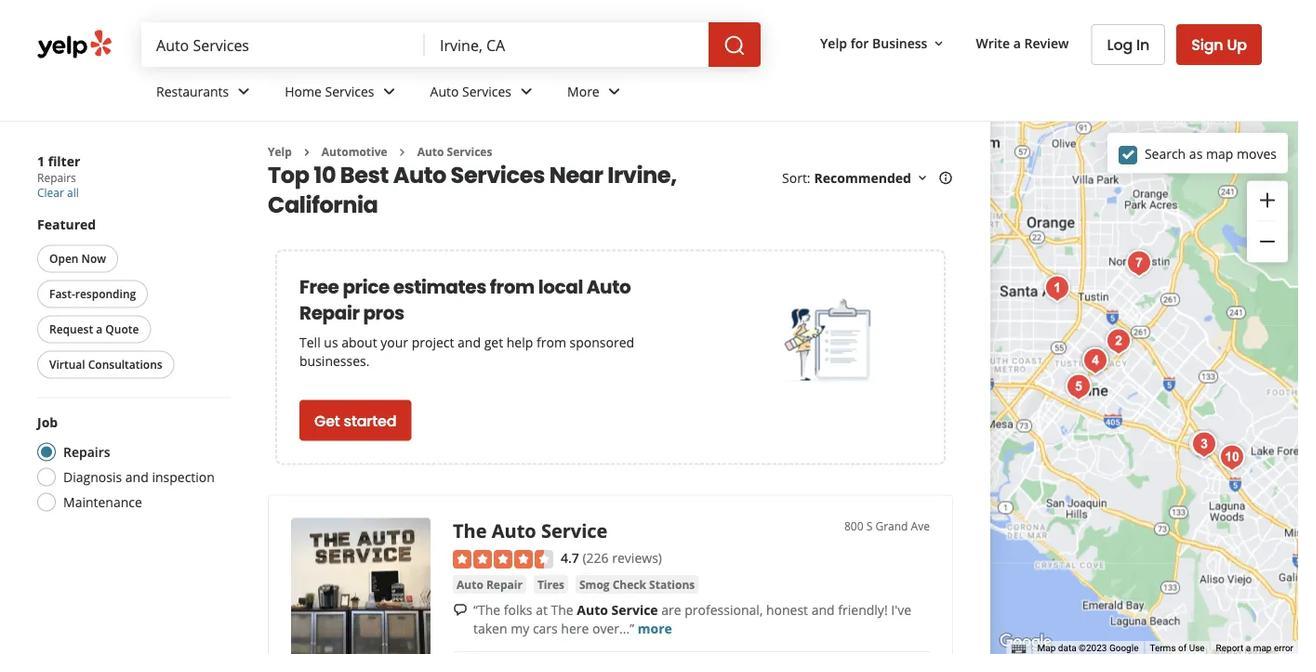 Task type: vqa. For each thing, say whether or not it's contained in the screenshot.
Aunts et Uncles link
no



Task type: locate. For each thing, give the bounding box(es) containing it.
none field up home
[[156, 34, 410, 55]]

0 vertical spatial repair
[[300, 300, 360, 326]]

none field up more
[[440, 34, 694, 55]]

auto inside button
[[457, 577, 484, 592]]

0 horizontal spatial repair
[[300, 300, 360, 326]]

now
[[81, 251, 106, 267]]

professional,
[[685, 601, 763, 619]]

services down the near field
[[462, 82, 512, 100]]

here
[[561, 620, 589, 638]]

2 vertical spatial and
[[812, 601, 835, 619]]

my
[[511, 620, 530, 638]]

800 s grand ave
[[845, 519, 930, 534]]

1 horizontal spatial map
[[1254, 643, 1272, 655]]

honest
[[767, 601, 809, 619]]

log
[[1108, 34, 1133, 55]]

yelp for "yelp" link
[[268, 144, 292, 160]]

request a quote
[[49, 322, 139, 337]]

2 horizontal spatial and
[[812, 601, 835, 619]]

1 horizontal spatial from
[[537, 334, 566, 352]]

0 vertical spatial a
[[1014, 34, 1021, 52]]

0 horizontal spatial a
[[96, 322, 103, 337]]

at
[[536, 601, 548, 619]]

auto services link
[[415, 67, 553, 121], [417, 144, 493, 160]]

0 vertical spatial from
[[490, 274, 535, 300]]

service down smog check stations button
[[612, 601, 658, 619]]

the
[[453, 519, 487, 544], [551, 601, 574, 619]]

get
[[314, 411, 340, 432]]

yelp for business
[[821, 34, 928, 52]]

1 vertical spatial service
[[612, 601, 658, 619]]

the auto service image
[[1039, 270, 1076, 307]]

fast-responding
[[49, 287, 136, 302]]

business categories element
[[141, 67, 1262, 121]]

1 none field from the left
[[156, 34, 410, 55]]

friendly!
[[838, 601, 888, 619]]

yelp left for
[[821, 34, 848, 52]]

consultations
[[88, 357, 162, 373]]

yelp left 16 chevron right v2 icon on the top left of the page
[[268, 144, 292, 160]]

option group
[[32, 414, 231, 518]]

4.7
[[561, 549, 579, 567]]

0 vertical spatial repairs
[[37, 170, 76, 186]]

0 horizontal spatial yelp
[[268, 144, 292, 160]]

smog check stations button
[[576, 576, 699, 594]]

yelp
[[821, 34, 848, 52], [268, 144, 292, 160]]

clear
[[37, 185, 64, 200]]

about
[[342, 334, 377, 352]]

2 none field from the left
[[440, 34, 694, 55]]

option group containing job
[[32, 414, 231, 518]]

1 horizontal spatial none field
[[440, 34, 694, 55]]

free
[[300, 274, 339, 300]]

1 vertical spatial yelp
[[268, 144, 292, 160]]

a right the report at the bottom of the page
[[1246, 643, 1251, 655]]

0 horizontal spatial none field
[[156, 34, 410, 55]]

a right write
[[1014, 34, 1021, 52]]

24 chevron down v2 image inside home services link
[[378, 80, 401, 103]]

0 horizontal spatial map
[[1207, 145, 1234, 163]]

2 horizontal spatial a
[[1246, 643, 1251, 655]]

repair down 4.7 star rating image
[[486, 577, 523, 592]]

1 horizontal spatial and
[[458, 334, 481, 352]]

sign up
[[1192, 34, 1248, 55]]

24 chevron down v2 image for restaurants
[[233, 80, 255, 103]]

repair up us
[[300, 300, 360, 326]]

more link
[[553, 67, 641, 121]]

of
[[1179, 643, 1187, 655]]

0 vertical spatial service
[[541, 519, 608, 544]]

tires button
[[534, 576, 568, 594]]

map right as on the right top of the page
[[1207, 145, 1234, 163]]

none field find
[[156, 34, 410, 55]]

best
[[340, 159, 389, 191]]

yelp inside button
[[821, 34, 848, 52]]

1 vertical spatial map
[[1254, 643, 1272, 655]]

0 vertical spatial auto services link
[[415, 67, 553, 121]]

16 chevron right v2 image
[[299, 145, 314, 160]]

the up 4.7 star rating image
[[453, 519, 487, 544]]

taken
[[474, 620, 508, 638]]

16 speech v2 image
[[453, 603, 468, 618]]

services right home
[[325, 82, 374, 100]]

irvine auto care image
[[1101, 323, 1138, 361]]

review
[[1025, 34, 1069, 52]]

(226
[[583, 549, 609, 567]]

1 horizontal spatial a
[[1014, 34, 1021, 52]]

24 chevron down v2 image right restaurants
[[233, 80, 255, 103]]

home services
[[285, 82, 374, 100]]

auto repair button
[[453, 576, 526, 594]]

and up maintenance
[[125, 469, 149, 487]]

a left quote
[[96, 322, 103, 337]]

repairs up diagnosis in the left of the page
[[63, 444, 110, 461]]

None search field
[[141, 22, 765, 67]]

all
[[67, 185, 79, 200]]

24 chevron down v2 image inside restaurants link
[[233, 80, 255, 103]]

the auto service link
[[453, 519, 608, 544]]

a for request
[[96, 322, 103, 337]]

get started
[[314, 411, 397, 432]]

auto services
[[430, 82, 512, 100], [417, 144, 493, 160]]

group
[[1248, 181, 1288, 263]]

for
[[851, 34, 869, 52]]

vtec auto repair image
[[1214, 440, 1251, 477]]

and inside free price estimates from local auto repair pros tell us about your project and get help from sponsored businesses.
[[458, 334, 481, 352]]

diagnosis
[[63, 469, 122, 487]]

4.7 (226 reviews)
[[561, 549, 662, 567]]

sign up link
[[1177, 24, 1262, 65]]

1 horizontal spatial repair
[[486, 577, 523, 592]]

24 chevron down v2 image
[[233, 80, 255, 103], [378, 80, 401, 103], [515, 80, 538, 103]]

from right "help"
[[537, 334, 566, 352]]

auto inside top 10 best auto services near irvine, california
[[393, 159, 446, 191]]

write
[[976, 34, 1010, 52]]

repair
[[300, 300, 360, 326], [486, 577, 523, 592]]

map
[[1207, 145, 1234, 163], [1254, 643, 1272, 655]]

auto inside business categories element
[[430, 82, 459, 100]]

the auto service
[[453, 519, 608, 544]]

irvine,
[[608, 159, 677, 191]]

services
[[325, 82, 374, 100], [462, 82, 512, 100], [447, 144, 493, 160], [451, 159, 545, 191]]

0 horizontal spatial 24 chevron down v2 image
[[233, 80, 255, 103]]

and right honest
[[812, 601, 835, 619]]

0 vertical spatial and
[[458, 334, 481, 352]]

repair inside free price estimates from local auto repair pros tell us about your project and get help from sponsored businesses.
[[300, 300, 360, 326]]

free price estimates from local auto repair pros image
[[785, 295, 878, 388]]

the right at
[[551, 601, 574, 619]]

map left error on the bottom of page
[[1254, 643, 1272, 655]]

2 24 chevron down v2 image from the left
[[378, 80, 401, 103]]

stations
[[649, 577, 695, 592]]

get started button
[[300, 400, 411, 441]]

use
[[1190, 643, 1205, 655]]

3 24 chevron down v2 image from the left
[[515, 80, 538, 103]]

24 chevron down v2 image left more
[[515, 80, 538, 103]]

are
[[662, 601, 682, 619]]

1 vertical spatial repair
[[486, 577, 523, 592]]

price
[[343, 274, 390, 300]]

repairs down the filter
[[37, 170, 76, 186]]

None field
[[156, 34, 410, 55], [440, 34, 694, 55]]

0 vertical spatial the
[[453, 519, 487, 544]]

report a map error link
[[1216, 643, 1294, 655]]

1 24 chevron down v2 image from the left
[[233, 80, 255, 103]]

1 horizontal spatial the
[[551, 601, 574, 619]]

yelp for yelp for business
[[821, 34, 848, 52]]

started
[[344, 411, 397, 432]]

1 vertical spatial auto services
[[417, 144, 493, 160]]

automotive
[[322, 144, 388, 160]]

0 vertical spatial auto services
[[430, 82, 512, 100]]

map data ©2023 google
[[1038, 643, 1139, 655]]

search
[[1145, 145, 1186, 163]]

2 horizontal spatial 24 chevron down v2 image
[[515, 80, 538, 103]]

from
[[490, 274, 535, 300], [537, 334, 566, 352]]

1 vertical spatial a
[[96, 322, 103, 337]]

your
[[381, 334, 408, 352]]

1 horizontal spatial yelp
[[821, 34, 848, 52]]

1 vertical spatial the
[[551, 601, 574, 619]]

from left local
[[490, 274, 535, 300]]

service up 4.7
[[541, 519, 608, 544]]

services left near
[[451, 159, 545, 191]]

a inside button
[[96, 322, 103, 337]]

terms of use
[[1150, 643, 1205, 655]]

1 vertical spatial and
[[125, 469, 149, 487]]

24 chevron down v2 image right home services at the left top of page
[[378, 80, 401, 103]]

and left get at the bottom left of the page
[[458, 334, 481, 352]]

Near text field
[[440, 34, 694, 55]]

open
[[49, 251, 79, 267]]

1 horizontal spatial 24 chevron down v2 image
[[378, 80, 401, 103]]

california
[[268, 189, 378, 220]]

0 vertical spatial map
[[1207, 145, 1234, 163]]

and
[[458, 334, 481, 352], [125, 469, 149, 487], [812, 601, 835, 619]]

0 horizontal spatial from
[[490, 274, 535, 300]]

2 vertical spatial a
[[1246, 643, 1251, 655]]

©2023
[[1079, 643, 1107, 655]]

1 vertical spatial repairs
[[63, 444, 110, 461]]

0 vertical spatial yelp
[[821, 34, 848, 52]]

0 horizontal spatial the
[[453, 519, 487, 544]]

16 info v2 image
[[939, 171, 953, 186]]



Task type: describe. For each thing, give the bounding box(es) containing it.
smog
[[580, 577, 610, 592]]

johnny's mobile auto repair image
[[1121, 245, 1158, 282]]

keyboard shortcuts image
[[1012, 645, 1027, 654]]

write a review link
[[969, 26, 1077, 60]]

error
[[1274, 643, 1294, 655]]

24 chevron down v2 image for auto services
[[515, 80, 538, 103]]

over..."
[[593, 620, 635, 638]]

map for error
[[1254, 643, 1272, 655]]

smog check stations link
[[576, 576, 699, 594]]

moves
[[1237, 145, 1277, 163]]

log in link
[[1092, 24, 1166, 65]]

request
[[49, 322, 93, 337]]

intune motors image
[[1077, 343, 1114, 380]]

as
[[1190, 145, 1203, 163]]

1 vertical spatial auto services link
[[417, 144, 493, 160]]

home services link
[[270, 67, 415, 121]]

16 chevron down v2 image
[[932, 36, 947, 51]]

free price estimates from local auto repair pros tell us about your project and get help from sponsored businesses.
[[300, 274, 635, 370]]

restaurants
[[156, 82, 229, 100]]

top
[[268, 159, 309, 191]]

grand auto works image
[[1186, 427, 1223, 464]]

euro car doctor - irvine image
[[1061, 369, 1098, 406]]

near
[[550, 159, 603, 191]]

tires link
[[534, 576, 568, 594]]

repair inside the auto repair button
[[486, 577, 523, 592]]

home
[[285, 82, 322, 100]]

16 chevron right v2 image
[[395, 145, 410, 160]]

tell
[[300, 334, 321, 352]]

report
[[1216, 643, 1244, 655]]

24 chevron down v2 image for home services
[[378, 80, 401, 103]]

ave
[[911, 519, 930, 534]]

0 horizontal spatial and
[[125, 469, 149, 487]]

more
[[638, 620, 672, 638]]

check
[[613, 577, 647, 592]]

sponsored
[[570, 334, 635, 352]]

project
[[412, 334, 454, 352]]

search as map moves
[[1145, 145, 1277, 163]]

featured
[[37, 216, 96, 234]]

1
[[37, 152, 45, 170]]

featured group
[[33, 215, 231, 383]]

tanaka auto image
[[1077, 343, 1114, 380]]

us
[[324, 334, 338, 352]]

tires
[[538, 577, 565, 592]]

restaurants link
[[141, 67, 270, 121]]

map
[[1038, 643, 1056, 655]]

800
[[845, 519, 864, 534]]

open now button
[[37, 245, 118, 273]]

cars
[[533, 620, 558, 638]]

zoom out image
[[1257, 231, 1279, 253]]

"the folks at the auto service
[[474, 601, 658, 619]]

pros
[[363, 300, 405, 326]]

smog check stations
[[580, 577, 695, 592]]

maintenance
[[63, 494, 142, 512]]

request a quote button
[[37, 316, 151, 344]]

map region
[[924, 88, 1300, 655]]

filter
[[48, 152, 80, 170]]

more link
[[638, 620, 672, 638]]

yelp for business button
[[813, 26, 954, 60]]

reviews)
[[612, 549, 662, 567]]

auto craft mercedes-bmw image
[[1184, 427, 1221, 464]]

data
[[1059, 643, 1077, 655]]

folks
[[504, 601, 533, 619]]

a for report
[[1246, 643, 1251, 655]]

10
[[314, 159, 336, 191]]

job
[[37, 414, 58, 432]]

fast-responding button
[[37, 280, 148, 308]]

s
[[867, 519, 873, 534]]

fast-
[[49, 287, 75, 302]]

sort:
[[782, 169, 811, 187]]

terms of use link
[[1150, 643, 1205, 655]]

get
[[484, 334, 503, 352]]

quote
[[105, 322, 139, 337]]

"the
[[474, 601, 501, 619]]

Find text field
[[156, 34, 410, 55]]

0 horizontal spatial service
[[541, 519, 608, 544]]

services inside top 10 best auto services near irvine, california
[[451, 159, 545, 191]]

clear all link
[[37, 185, 79, 200]]

top 10 best auto services near irvine, california
[[268, 159, 677, 220]]

yelp link
[[268, 144, 292, 160]]

4.7 star rating image
[[453, 551, 554, 569]]

inspection
[[152, 469, 215, 487]]

and inside are professional, honest and friendly! i've taken my cars here over..."
[[812, 601, 835, 619]]

open now
[[49, 251, 106, 267]]

1 vertical spatial from
[[537, 334, 566, 352]]

1 horizontal spatial service
[[612, 601, 658, 619]]

more
[[568, 82, 600, 100]]

map for moves
[[1207, 145, 1234, 163]]

help
[[507, 334, 533, 352]]

terms
[[1150, 643, 1176, 655]]

virtual
[[49, 357, 85, 373]]

are professional, honest and friendly! i've taken my cars here over..."
[[474, 601, 912, 638]]

repairs inside 1 filter repairs clear all
[[37, 170, 76, 186]]

the auto service image
[[291, 519, 431, 655]]

virtual consultations
[[49, 357, 162, 373]]

report a map error
[[1216, 643, 1294, 655]]

none field the near
[[440, 34, 694, 55]]

grand
[[876, 519, 908, 534]]

google image
[[995, 631, 1057, 655]]

search image
[[724, 35, 746, 57]]

write a review
[[976, 34, 1069, 52]]

auto services inside business categories element
[[430, 82, 512, 100]]

services right 16 chevron right v2 image on the top
[[447, 144, 493, 160]]

auto inside free price estimates from local auto repair pros tell us about your project and get help from sponsored businesses.
[[587, 274, 631, 300]]

responding
[[75, 287, 136, 302]]

24 chevron down v2 image
[[604, 80, 626, 103]]

zoom in image
[[1257, 189, 1279, 212]]

up
[[1228, 34, 1248, 55]]

a for write
[[1014, 34, 1021, 52]]



